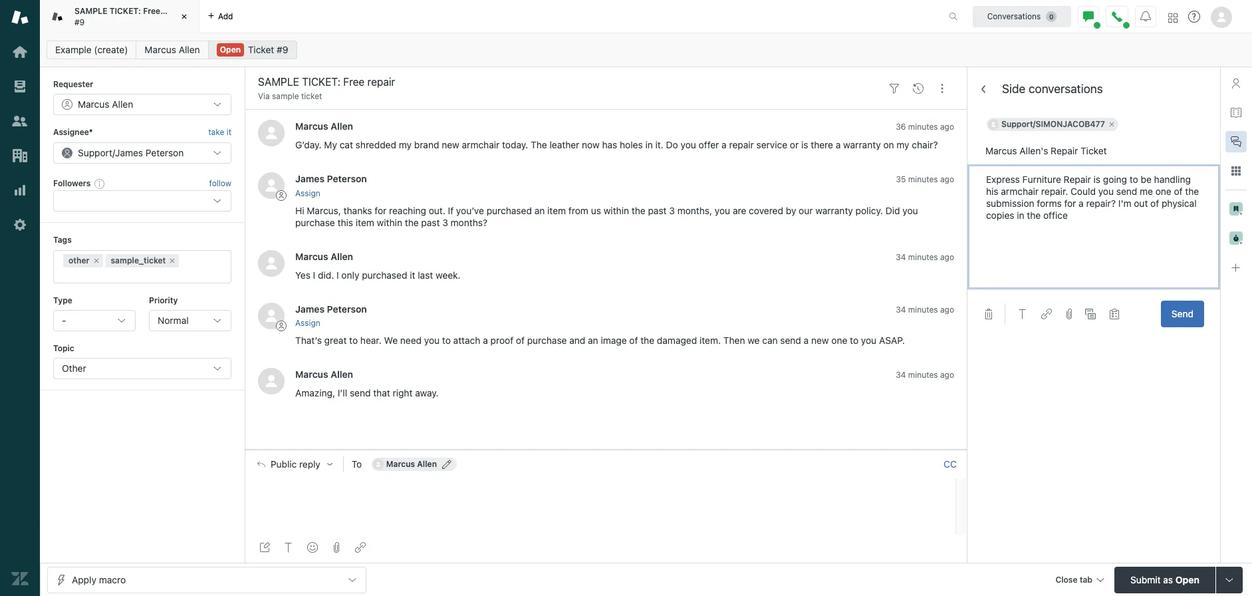 Task type: locate. For each thing, give the bounding box(es) containing it.
james peterson assign for great
[[295, 303, 367, 328]]

displays possible ticket submission types image
[[1225, 575, 1236, 585]]

open right as
[[1176, 574, 1200, 585]]

/
[[112, 147, 115, 158]]

marcus allen up amazing,
[[295, 369, 353, 380]]

add link (cmd k) image right add attachment image
[[355, 542, 366, 553]]

0 vertical spatial item
[[548, 205, 566, 216]]

support
[[78, 147, 112, 158]]

1 vertical spatial 3
[[443, 217, 448, 228]]

armchair
[[462, 139, 500, 151], [1002, 186, 1039, 197]]

me
[[1140, 186, 1154, 197]]

0 vertical spatial 34 minutes ago text field
[[896, 252, 955, 262]]

36 minutes ago
[[896, 122, 955, 132]]

marcus allen link up amazing,
[[295, 369, 353, 380]]

remove image right other in the left of the page
[[92, 257, 100, 265]]

35 minutes ago
[[897, 175, 955, 185]]

2 i from the left
[[337, 269, 339, 281]]

1 vertical spatial james peterson assign
[[295, 303, 367, 328]]

the
[[531, 139, 547, 151]]

2 34 minutes ago from the top
[[896, 305, 955, 314]]

followers element
[[53, 190, 232, 212]]

marcus allen inside requester element
[[78, 99, 133, 110]]

james peterson link up marcus,
[[295, 173, 367, 185]]

new right the can
[[812, 335, 829, 346]]

#9
[[75, 17, 85, 27], [277, 44, 288, 55]]

in down submission at the right top
[[1018, 210, 1025, 221]]

marcus allen link for yes
[[295, 251, 353, 262]]

1 assign button from the top
[[295, 187, 321, 199]]

ticket
[[301, 91, 322, 101]]

repair left service
[[730, 139, 754, 151]]

3 left months,
[[670, 205, 675, 216]]

to inside the express furniture repair is going to be handling his armchair repair. could you send me one of the submission forms for a repair? i'm out of physical copies in the office
[[1130, 174, 1139, 185]]

then
[[724, 335, 746, 346]]

close image
[[178, 10, 191, 23]]

1 assign from the top
[[295, 188, 321, 198]]

open left ticket
[[220, 45, 241, 55]]

open
[[220, 45, 241, 55], [1176, 574, 1200, 585]]

2 vertical spatial james
[[295, 303, 325, 314]]

34 minutes ago text field up the asap. on the right of the page
[[896, 305, 955, 314]]

marcus allen right marcus.allen@example.com "image"
[[386, 459, 437, 469]]

1 34 from the top
[[896, 252, 906, 262]]

us
[[591, 205, 601, 216]]

1 james peterson assign from the top
[[295, 173, 367, 198]]

type
[[53, 295, 72, 305]]

1 vertical spatial james
[[295, 173, 325, 185]]

it inside button
[[227, 127, 232, 137]]

marcus allen link inside the secondary element
[[136, 41, 209, 59]]

subject field up repair
[[968, 138, 1221, 164]]

1 horizontal spatial for
[[1065, 198, 1077, 209]]

i
[[313, 269, 316, 281], [337, 269, 339, 281]]

the right "us"
[[632, 205, 646, 216]]

ticket:
[[110, 6, 141, 16]]

repair.
[[1042, 186, 1069, 197]]

34 minutes ago text field
[[896, 252, 955, 262], [896, 305, 955, 314], [896, 370, 955, 380]]

peterson inside assignee* element
[[146, 147, 184, 158]]

of right image
[[630, 335, 638, 346]]

1 minutes from the top
[[909, 122, 939, 132]]

0 horizontal spatial it
[[227, 127, 232, 137]]

1 horizontal spatial repair
[[730, 139, 754, 151]]

that
[[373, 387, 390, 399]]

0 horizontal spatial my
[[399, 139, 412, 151]]

1 vertical spatial 34 minutes ago text field
[[896, 305, 955, 314]]

1 vertical spatial subject field
[[968, 138, 1221, 164]]

allen
[[179, 44, 200, 55], [112, 99, 133, 110], [331, 121, 353, 132], [331, 251, 353, 262], [331, 369, 353, 380], [417, 459, 437, 469]]

2 horizontal spatial send
[[1117, 186, 1138, 197]]

3 minutes from the top
[[909, 252, 939, 262]]

ago
[[941, 122, 955, 132], [941, 175, 955, 185], [941, 252, 955, 262], [941, 305, 955, 314], [941, 370, 955, 380]]

minutes for one
[[909, 305, 939, 314]]

minutes for warranty
[[909, 122, 939, 132]]

past left months,
[[648, 205, 667, 216]]

0 vertical spatial send
[[1117, 186, 1138, 197]]

insert ticket comments image
[[1086, 309, 1096, 319]]

james up hi
[[295, 173, 325, 185]]

i'm
[[1119, 198, 1132, 209]]

0 horizontal spatial within
[[377, 217, 403, 228]]

james peterson link up great
[[295, 303, 367, 314]]

1 vertical spatial is
[[1094, 174, 1101, 185]]

1 horizontal spatial one
[[1156, 186, 1172, 197]]

did.
[[318, 269, 334, 281]]

yes i did. i only purchased it last week.
[[295, 269, 461, 281]]

forms
[[1038, 198, 1062, 209]]

assign
[[295, 188, 321, 198], [295, 318, 321, 328]]

this
[[338, 217, 353, 228]]

a down "could"
[[1079, 198, 1084, 209]]

reporting image
[[11, 182, 29, 199]]

1 34 minutes ago from the top
[[896, 252, 955, 262]]

office
[[1044, 210, 1068, 221]]

is left 'going'
[[1094, 174, 1101, 185]]

add link (cmd k) image left the attach files icon
[[1042, 309, 1053, 319]]

marcus inside the marcus allen "link"
[[145, 44, 176, 55]]

public reply button
[[246, 450, 343, 478]]

1 horizontal spatial subject field
[[968, 138, 1221, 164]]

for inside hi marcus, thanks for reaching out. if you've purchased an item from us within the past 3 months, you are covered by our warranty policy. did you purchase this item within the past 3 months?
[[375, 205, 387, 216]]

34 minutes ago for week.
[[896, 252, 955, 262]]

repair inside conversationlabel log
[[730, 139, 754, 151]]

marcus
[[145, 44, 176, 55], [78, 99, 109, 110], [295, 121, 328, 132], [295, 251, 328, 262], [295, 369, 328, 380], [386, 459, 415, 469]]

1 vertical spatial james peterson link
[[295, 303, 367, 314]]

followers
[[53, 178, 91, 188]]

peterson up great
[[327, 303, 367, 314]]

assign button up that's
[[295, 317, 321, 329]]

g'day. my cat shredded my brand new armchair today. the leather now has holes in it. do you offer a repair service or is there a warranty on my chair?
[[295, 139, 939, 151]]

notifications image
[[1141, 11, 1152, 22]]

36
[[896, 122, 906, 132]]

the down reaching
[[405, 217, 419, 228]]

one inside the express furniture repair is going to be handling his armchair repair. could you send me one of the submission forms for a repair? i'm out of physical copies in the office
[[1156, 186, 1172, 197]]

2 ago from the top
[[941, 175, 955, 185]]

34 minutes ago down did
[[896, 252, 955, 262]]

0 vertical spatial repair
[[163, 6, 186, 16]]

2 minutes from the top
[[909, 175, 939, 185]]

0 vertical spatial james peterson link
[[295, 173, 367, 185]]

amazing, i'll send that right away.
[[295, 387, 439, 399]]

warranty inside hi marcus, thanks for reaching out. if you've purchased an item from us within the past 3 months, you are covered by our warranty policy. did you purchase this item within the past 3 months?
[[816, 205, 854, 216]]

attach
[[454, 335, 481, 346]]

allen left edit user 'image'
[[417, 459, 437, 469]]

1 vertical spatial one
[[832, 335, 848, 346]]

peterson up thanks
[[327, 173, 367, 185]]

for right thanks
[[375, 205, 387, 216]]

service
[[757, 139, 788, 151]]

hi marcus, thanks for reaching out. if you've purchased an item from us within the past 3 months, you are covered by our warranty policy. did you purchase this item within the past 3 months?
[[295, 205, 921, 228]]

tab
[[1080, 575, 1093, 585]]

0 horizontal spatial i
[[313, 269, 316, 281]]

james up that's
[[295, 303, 325, 314]]

Subject field
[[255, 74, 880, 90], [968, 138, 1221, 164]]

knowledge image
[[1232, 107, 1242, 118]]

proof
[[491, 335, 514, 346]]

2 34 minutes ago text field from the top
[[896, 305, 955, 314]]

0 vertical spatial assign
[[295, 188, 321, 198]]

asap.
[[880, 335, 905, 346]]

0 horizontal spatial one
[[832, 335, 848, 346]]

1 vertical spatial #9
[[277, 44, 288, 55]]

marcus right marcus.allen@example.com "image"
[[386, 459, 415, 469]]

1 vertical spatial assign button
[[295, 317, 321, 329]]

0 horizontal spatial subject field
[[255, 74, 880, 90]]

insert emojis image
[[307, 542, 318, 553]]

is inside the express furniture repair is going to be handling his armchair repair. could you send me one of the submission forms for a repair? i'm out of physical copies in the office
[[1094, 174, 1101, 185]]

marcus allen link up did.
[[295, 251, 353, 262]]

34 down did
[[896, 252, 906, 262]]

a right offer
[[722, 139, 727, 151]]

marcus down requester
[[78, 99, 109, 110]]

1 vertical spatial purchased
[[362, 269, 407, 281]]

Side conversation composer text field
[[984, 174, 1205, 280]]

tab
[[40, 0, 200, 33]]

add link (cmd k) image
[[1042, 309, 1053, 319], [355, 542, 366, 553]]

views image
[[11, 78, 29, 95]]

send up i'm
[[1117, 186, 1138, 197]]

purchase
[[295, 217, 335, 228], [527, 335, 567, 346]]

james right support
[[115, 147, 143, 158]]

0 vertical spatial an
[[535, 205, 545, 216]]

assign button
[[295, 187, 321, 199], [295, 317, 321, 329]]

3 34 minutes ago text field from the top
[[896, 370, 955, 380]]

purchased
[[487, 205, 532, 216], [362, 269, 407, 281]]

of right out
[[1151, 198, 1160, 209]]

send right i'll
[[350, 387, 371, 399]]

5 ago from the top
[[941, 370, 955, 380]]

remove image
[[1108, 120, 1116, 128], [92, 257, 100, 265]]

assign up that's
[[295, 318, 321, 328]]

open inside the secondary element
[[220, 45, 241, 55]]

a right there
[[836, 139, 841, 151]]

0 vertical spatial james peterson assign
[[295, 173, 367, 198]]

1 horizontal spatial an
[[588, 335, 599, 346]]

#9 down sample
[[75, 17, 85, 27]]

thanks
[[344, 205, 372, 216]]

assign up hi
[[295, 188, 321, 198]]

repair inside sample ticket: free repair #9
[[163, 6, 186, 16]]

1 vertical spatial armchair
[[1002, 186, 1039, 197]]

ago for warranty
[[941, 122, 955, 132]]

public reply
[[271, 459, 321, 469]]

0 vertical spatial new
[[442, 139, 460, 151]]

in
[[646, 139, 653, 151], [1018, 210, 1025, 221]]

warranty
[[844, 139, 881, 151], [816, 205, 854, 216]]

side conversations
[[1003, 82, 1104, 96]]

0 vertical spatial #9
[[75, 17, 85, 27]]

i right yes
[[313, 269, 316, 281]]

5 minutes from the top
[[909, 370, 939, 380]]

1 vertical spatial 34
[[896, 305, 906, 314]]

0 horizontal spatial repair
[[163, 6, 186, 16]]

armchair inside the express furniture repair is going to be handling his armchair repair. could you send me one of the submission forms for a repair? i'm out of physical copies in the office
[[1002, 186, 1039, 197]]

format text image
[[283, 542, 294, 553]]

send
[[1117, 186, 1138, 197], [781, 335, 802, 346], [350, 387, 371, 399]]

an left from
[[535, 205, 545, 216]]

james for that's
[[295, 303, 325, 314]]

free
[[143, 6, 160, 16]]

to
[[352, 458, 362, 469]]

4 minutes from the top
[[909, 305, 939, 314]]

set child ticket fields image
[[1110, 309, 1120, 319]]

customer context image
[[1232, 78, 1242, 88]]

past down out.
[[421, 217, 440, 228]]

it inside conversationlabel log
[[410, 269, 415, 281]]

james peterson assign up marcus,
[[295, 173, 367, 198]]

1 horizontal spatial is
[[1094, 174, 1101, 185]]

you up repair?
[[1099, 186, 1115, 197]]

34 minutes ago text field down did
[[896, 252, 955, 262]]

1 vertical spatial within
[[377, 217, 403, 228]]

send inside the express furniture repair is going to be handling his armchair repair. could you send me one of the submission forms for a repair? i'm out of physical copies in the office
[[1117, 186, 1138, 197]]

0 vertical spatial 3
[[670, 205, 675, 216]]

0 horizontal spatial new
[[442, 139, 460, 151]]

of right proof
[[516, 335, 525, 346]]

conversations button
[[973, 6, 1072, 27]]

sample
[[75, 6, 107, 16]]

allen inside requester element
[[112, 99, 133, 110]]

1 horizontal spatial armchair
[[1002, 186, 1039, 197]]

for down "could"
[[1065, 198, 1077, 209]]

0 vertical spatial purchased
[[487, 205, 532, 216]]

an right and
[[588, 335, 599, 346]]

zendesk support image
[[11, 9, 29, 26]]

0 horizontal spatial #9
[[75, 17, 85, 27]]

in left it.
[[646, 139, 653, 151]]

1 ago from the top
[[941, 122, 955, 132]]

new right brand
[[442, 139, 460, 151]]

0 vertical spatial past
[[648, 205, 667, 216]]

side
[[1003, 82, 1026, 96]]

- button
[[53, 310, 136, 331]]

2 vertical spatial 34 minutes ago text field
[[896, 370, 955, 380]]

a right the can
[[804, 335, 809, 346]]

1 vertical spatial 34 minutes ago
[[896, 305, 955, 314]]

1 horizontal spatial remove image
[[1108, 120, 1116, 128]]

peterson right / on the top of page
[[146, 147, 184, 158]]

4 ago from the top
[[941, 305, 955, 314]]

item
[[548, 205, 566, 216], [356, 217, 375, 228]]

subject field up the leather
[[255, 74, 880, 90]]

to left be
[[1130, 174, 1139, 185]]

covered
[[749, 205, 784, 216]]

tabs tab list
[[40, 0, 936, 33]]

in inside the express furniture repair is going to be handling his armchair repair. could you send me one of the submission forms for a repair? i'm out of physical copies in the office
[[1018, 210, 1025, 221]]

peterson
[[146, 147, 184, 158], [327, 173, 367, 185], [327, 303, 367, 314]]

1 vertical spatial assign
[[295, 318, 321, 328]]

34 for attach
[[896, 305, 906, 314]]

did
[[886, 205, 901, 216]]

my
[[324, 139, 337, 151]]

0 vertical spatial subject field
[[255, 74, 880, 90]]

my right on on the top right
[[897, 139, 910, 151]]

0 vertical spatial open
[[220, 45, 241, 55]]

#9 right ticket
[[277, 44, 288, 55]]

it left last
[[410, 269, 415, 281]]

it right take
[[227, 127, 232, 137]]

0 vertical spatial one
[[1156, 186, 1172, 197]]

0 vertical spatial it
[[227, 127, 232, 137]]

34 minutes ago up the asap. on the right of the page
[[896, 305, 955, 314]]

or
[[790, 139, 799, 151]]

zendesk image
[[11, 570, 29, 588]]

0 horizontal spatial an
[[535, 205, 545, 216]]

1 horizontal spatial new
[[812, 335, 829, 346]]

2 34 from the top
[[896, 305, 906, 314]]

1 horizontal spatial past
[[648, 205, 667, 216]]

1 vertical spatial peterson
[[327, 173, 367, 185]]

1 i from the left
[[313, 269, 316, 281]]

item left from
[[548, 205, 566, 216]]

2 vertical spatial peterson
[[327, 303, 367, 314]]

marcus allen link up my
[[295, 121, 353, 132]]

out.
[[429, 205, 446, 216]]

0 horizontal spatial purchased
[[362, 269, 407, 281]]

admin image
[[11, 216, 29, 234]]

do
[[666, 139, 679, 151]]

within
[[604, 205, 629, 216], [377, 217, 403, 228]]

0 vertical spatial 34
[[896, 252, 906, 262]]

1 vertical spatial send
[[781, 335, 802, 346]]

his
[[987, 186, 999, 197]]

purchase left and
[[527, 335, 567, 346]]

0 vertical spatial james
[[115, 147, 143, 158]]

1 horizontal spatial open
[[1176, 574, 1200, 585]]

1 horizontal spatial #9
[[277, 44, 288, 55]]

0 horizontal spatial open
[[220, 45, 241, 55]]

1 vertical spatial in
[[1018, 210, 1025, 221]]

events image
[[914, 83, 924, 94]]

you inside the express furniture repair is going to be handling his armchair repair. could you send me one of the submission forms for a repair? i'm out of physical copies in the office
[[1099, 186, 1115, 197]]

remove image up 'going'
[[1108, 120, 1116, 128]]

1 vertical spatial add link (cmd k) image
[[355, 542, 366, 553]]

purchased right only
[[362, 269, 407, 281]]

3 34 from the top
[[896, 370, 906, 380]]

1 vertical spatial warranty
[[816, 205, 854, 216]]

for inside the express furniture repair is going to be handling his armchair repair. could you send me one of the submission forms for a repair? i'm out of physical copies in the office
[[1065, 198, 1077, 209]]

0 vertical spatial assign button
[[295, 187, 321, 199]]

2 assign from the top
[[295, 318, 321, 328]]

0 vertical spatial purchase
[[295, 217, 335, 228]]

past
[[648, 205, 667, 216], [421, 217, 440, 228]]

1 horizontal spatial it
[[410, 269, 415, 281]]

the up physical
[[1186, 186, 1200, 197]]

ticket
[[248, 44, 274, 55]]

1 34 minutes ago text field from the top
[[896, 252, 955, 262]]

marcus inside requester element
[[78, 99, 109, 110]]

34 for week.
[[896, 252, 906, 262]]

marcus,
[[307, 205, 341, 216]]

2 vertical spatial send
[[350, 387, 371, 399]]

minutes
[[909, 122, 939, 132], [909, 175, 939, 185], [909, 252, 939, 262], [909, 305, 939, 314], [909, 370, 939, 380]]

1 horizontal spatial 3
[[670, 205, 675, 216]]

you left the asap. on the right of the page
[[862, 335, 877, 346]]

35 minutes ago text field
[[897, 175, 955, 185]]

for
[[1065, 198, 1077, 209], [375, 205, 387, 216]]

1 my from the left
[[399, 139, 412, 151]]

warranty left on on the top right
[[844, 139, 881, 151]]

only
[[342, 269, 360, 281]]

allen up support / james peterson
[[112, 99, 133, 110]]

assign button up hi
[[295, 187, 321, 199]]

marcus allen link down close image
[[136, 41, 209, 59]]

armchair up submission at the right top
[[1002, 186, 1039, 197]]

james inside assignee* element
[[115, 147, 143, 158]]

34 up the asap. on the right of the page
[[896, 305, 906, 314]]

item down thanks
[[356, 217, 375, 228]]

repair?
[[1087, 198, 1117, 209]]

1 james peterson link from the top
[[295, 173, 367, 185]]

marcus allen down requester
[[78, 99, 133, 110]]

1 horizontal spatial my
[[897, 139, 910, 151]]

james peterson assign up great
[[295, 303, 367, 328]]

1 horizontal spatial i
[[337, 269, 339, 281]]

our
[[799, 205, 813, 216]]

34 minutes ago text field down the asap. on the right of the page
[[896, 370, 955, 380]]

1 horizontal spatial within
[[604, 205, 629, 216]]

0 horizontal spatial is
[[802, 139, 809, 151]]

has
[[602, 139, 618, 151]]

months?
[[451, 217, 488, 228]]

going
[[1104, 174, 1128, 185]]

0 vertical spatial within
[[604, 205, 629, 216]]

34 minutes ago down the asap. on the right of the page
[[896, 370, 955, 380]]

my left brand
[[399, 139, 412, 151]]

1 vertical spatial it
[[410, 269, 415, 281]]

2 vertical spatial 34 minutes ago
[[896, 370, 955, 380]]

hear.
[[361, 335, 382, 346]]

1 vertical spatial repair
[[730, 139, 754, 151]]

send button
[[1162, 301, 1205, 327]]

avatar image
[[989, 119, 999, 130], [258, 120, 285, 147], [258, 173, 285, 199], [258, 250, 285, 277], [258, 303, 285, 329], [258, 368, 285, 395]]

0 vertical spatial in
[[646, 139, 653, 151]]

an inside hi marcus, thanks for reaching out. if you've purchased an item from us within the past 3 months, you are covered by our warranty policy. did you purchase this item within the past 3 months?
[[535, 205, 545, 216]]

34 down the asap. on the right of the page
[[896, 370, 906, 380]]

0 horizontal spatial for
[[375, 205, 387, 216]]

close tab button
[[1050, 567, 1110, 595]]

36 minutes ago text field
[[896, 122, 955, 132]]

purchased right you've
[[487, 205, 532, 216]]

an
[[535, 205, 545, 216], [588, 335, 599, 346]]

1 horizontal spatial purchase
[[527, 335, 567, 346]]

edit user image
[[442, 459, 452, 469]]

info on adding followers image
[[95, 178, 105, 189]]

i right did.
[[337, 269, 339, 281]]

1 vertical spatial past
[[421, 217, 440, 228]]

1 horizontal spatial in
[[1018, 210, 1025, 221]]

ago for one
[[941, 305, 955, 314]]

2 james peterson assign from the top
[[295, 303, 367, 328]]

assign button for that's
[[295, 317, 321, 329]]

take
[[208, 127, 224, 137]]

0 vertical spatial add link (cmd k) image
[[1042, 309, 1053, 319]]

purchase down marcus,
[[295, 217, 335, 228]]

you right did
[[903, 205, 919, 216]]

0 horizontal spatial in
[[646, 139, 653, 151]]

2 james peterson link from the top
[[295, 303, 367, 314]]

2 assign button from the top
[[295, 317, 321, 329]]

allen up i'll
[[331, 369, 353, 380]]

discard this conversation image
[[984, 309, 995, 319]]



Task type: vqa. For each thing, say whether or not it's contained in the screenshot.
the bottom charts
no



Task type: describe. For each thing, give the bounding box(es) containing it.
apply
[[72, 574, 96, 585]]

great
[[324, 335, 347, 346]]

send
[[1172, 308, 1194, 319]]

hi
[[295, 205, 304, 216]]

customers image
[[11, 112, 29, 130]]

example (create) button
[[47, 41, 137, 59]]

sample
[[272, 91, 299, 101]]

last
[[418, 269, 433, 281]]

0 vertical spatial remove image
[[1108, 120, 1116, 128]]

be
[[1141, 174, 1152, 185]]

james peterson link for great
[[295, 303, 367, 314]]

are
[[733, 205, 747, 216]]

0 horizontal spatial 3
[[443, 217, 448, 228]]

you right 'need'
[[424, 335, 440, 346]]

draft mode image
[[259, 542, 270, 553]]

cc
[[944, 458, 957, 469]]

that's great to hear. we need you to attach a proof of purchase and an image of the damaged item. then we can send a new one to you asap.
[[295, 335, 905, 346]]

1 horizontal spatial send
[[781, 335, 802, 346]]

a left proof
[[483, 335, 488, 346]]

main element
[[0, 0, 40, 596]]

amazing,
[[295, 387, 335, 399]]

34 minutes ago text field for week.
[[896, 252, 955, 262]]

a inside the express furniture repair is going to be handling his armchair repair. could you send me one of the submission forms for a repair? i'm out of physical copies in the office
[[1079, 198, 1084, 209]]

1 horizontal spatial item
[[548, 205, 566, 216]]

other
[[62, 363, 86, 374]]

cc button
[[944, 458, 957, 470]]

ticket #9
[[248, 44, 288, 55]]

peterson for that's
[[327, 303, 367, 314]]

1 horizontal spatial add link (cmd k) image
[[1042, 309, 1053, 319]]

if
[[448, 205, 454, 216]]

marcus allen up did.
[[295, 251, 353, 262]]

0 vertical spatial warranty
[[844, 139, 881, 151]]

peterson for hi
[[327, 173, 367, 185]]

the left the damaged
[[641, 335, 655, 346]]

attach files image
[[1065, 309, 1075, 319]]

get started image
[[11, 43, 29, 61]]

months,
[[678, 205, 713, 216]]

allen inside the secondary element
[[179, 44, 200, 55]]

minutes for you
[[909, 175, 939, 185]]

marcus up g'day.
[[295, 121, 328, 132]]

button displays agent's chat status as online. image
[[1084, 11, 1095, 22]]

can
[[763, 335, 778, 346]]

you left are
[[715, 205, 731, 216]]

brand
[[414, 139, 439, 151]]

damaged
[[657, 335, 697, 346]]

marcus allen link for g'day.
[[295, 121, 353, 132]]

assign button for hi
[[295, 187, 321, 199]]

time tracking image
[[1230, 232, 1244, 245]]

marcus allen inside "link"
[[145, 44, 200, 55]]

g'day.
[[295, 139, 322, 151]]

normal button
[[149, 310, 232, 331]]

copies
[[987, 210, 1015, 221]]

hide composer image
[[601, 444, 612, 455]]

policy.
[[856, 205, 884, 216]]

example (create)
[[55, 44, 128, 55]]

reaching
[[389, 205, 426, 216]]

34 minutes ago text field for attach
[[896, 305, 955, 314]]

chair?
[[912, 139, 939, 151]]

express
[[987, 174, 1021, 185]]

purchased inside hi marcus, thanks for reaching out. if you've purchased an item from us within the past 3 months, you are covered by our warranty policy. did you purchase this item within the past 3 months?
[[487, 205, 532, 216]]

furniture
[[1023, 174, 1062, 185]]

could
[[1071, 186, 1096, 197]]

0 horizontal spatial add link (cmd k) image
[[355, 542, 366, 553]]

it.
[[656, 139, 664, 151]]

james peterson link for marcus,
[[295, 173, 367, 185]]

one inside conversationlabel log
[[832, 335, 848, 346]]

add
[[218, 11, 233, 21]]

#9 inside the secondary element
[[277, 44, 288, 55]]

take it
[[208, 127, 232, 137]]

assign for hi
[[295, 188, 321, 198]]

3 34 minutes ago from the top
[[896, 370, 955, 380]]

need
[[400, 335, 422, 346]]

marcus up yes
[[295, 251, 328, 262]]

you right do
[[681, 139, 697, 151]]

you've
[[456, 205, 484, 216]]

shredded
[[356, 139, 397, 151]]

organizations image
[[11, 147, 29, 164]]

offer
[[699, 139, 720, 151]]

go back image
[[979, 84, 989, 94]]

i'll
[[338, 387, 347, 399]]

#9 inside sample ticket: free repair #9
[[75, 17, 85, 27]]

get help image
[[1189, 11, 1201, 23]]

support / james peterson
[[78, 147, 184, 158]]

armchair inside conversationlabel log
[[462, 139, 500, 151]]

out
[[1135, 198, 1149, 209]]

marcus up amazing,
[[295, 369, 328, 380]]

handling
[[1155, 174, 1192, 185]]

0 horizontal spatial past
[[421, 217, 440, 228]]

zendesk products image
[[1169, 13, 1178, 22]]

filter image
[[890, 83, 900, 94]]

in inside conversationlabel log
[[646, 139, 653, 151]]

from
[[569, 205, 589, 216]]

purchase inside hi marcus, thanks for reaching out. if you've purchased an item from us within the past 3 months, you are covered by our warranty policy. did you purchase this item within the past 3 months?
[[295, 217, 335, 228]]

the down forms
[[1028, 210, 1041, 221]]

macro
[[99, 574, 126, 585]]

allen up cat
[[331, 121, 353, 132]]

item.
[[700, 335, 721, 346]]

today.
[[502, 139, 528, 151]]

secondary element
[[40, 37, 1253, 63]]

2 my from the left
[[897, 139, 910, 151]]

1 vertical spatial open
[[1176, 574, 1200, 585]]

format text image
[[1018, 309, 1029, 319]]

sample_ticket
[[111, 255, 166, 265]]

example
[[55, 44, 92, 55]]

assign for that's
[[295, 318, 321, 328]]

remove image
[[169, 257, 177, 265]]

close
[[1056, 575, 1078, 585]]

to left attach
[[442, 335, 451, 346]]

there
[[811, 139, 834, 151]]

apply macro
[[72, 574, 126, 585]]

marcus.allen@example.com image
[[373, 459, 384, 469]]

ticket actions image
[[937, 83, 948, 94]]

of up physical
[[1175, 186, 1183, 197]]

reply
[[299, 459, 321, 469]]

physical
[[1162, 198, 1197, 209]]

bookmarks image
[[1230, 202, 1244, 216]]

marcus allen link for amazing,
[[295, 369, 353, 380]]

0 horizontal spatial item
[[356, 217, 375, 228]]

apps image
[[1232, 166, 1242, 176]]

week.
[[436, 269, 461, 281]]

other
[[69, 255, 89, 265]]

yes
[[295, 269, 311, 281]]

3 ago from the top
[[941, 252, 955, 262]]

cat
[[340, 139, 353, 151]]

express furniture repair is going to be handling his armchair repair. could you send me one of the submission forms for a repair? i'm out of physical copies in the office
[[987, 174, 1200, 221]]

marcus allen up my
[[295, 121, 353, 132]]

conversations
[[1029, 82, 1104, 96]]

requester element
[[53, 94, 232, 115]]

sample ticket: free repair #9
[[75, 6, 186, 27]]

via sample ticket
[[258, 91, 322, 101]]

-
[[62, 315, 66, 326]]

to left the asap. on the right of the page
[[850, 335, 859, 346]]

image
[[601, 335, 627, 346]]

assignee* element
[[53, 142, 232, 164]]

tab containing sample ticket: free repair
[[40, 0, 200, 33]]

topic element
[[53, 358, 232, 379]]

1 vertical spatial remove image
[[92, 257, 100, 265]]

normal
[[158, 315, 189, 326]]

via
[[258, 91, 270, 101]]

conversationlabel log
[[245, 109, 968, 450]]

1 vertical spatial purchase
[[527, 335, 567, 346]]

as
[[1164, 574, 1174, 585]]

1 vertical spatial an
[[588, 335, 599, 346]]

34 minutes ago for attach
[[896, 305, 955, 314]]

james peterson assign for marcus,
[[295, 173, 367, 198]]

add attachment image
[[331, 542, 342, 553]]

priority
[[149, 295, 178, 305]]

0 horizontal spatial send
[[350, 387, 371, 399]]

35
[[897, 175, 906, 185]]

away.
[[415, 387, 439, 399]]

to left 'hear.'
[[349, 335, 358, 346]]

right
[[393, 387, 413, 399]]

ago for you
[[941, 175, 955, 185]]

repair
[[1064, 174, 1092, 185]]

is inside conversationlabel log
[[802, 139, 809, 151]]

submit as open
[[1131, 574, 1200, 585]]

james for hi
[[295, 173, 325, 185]]

allen up only
[[331, 251, 353, 262]]

conversations
[[988, 11, 1041, 21]]



